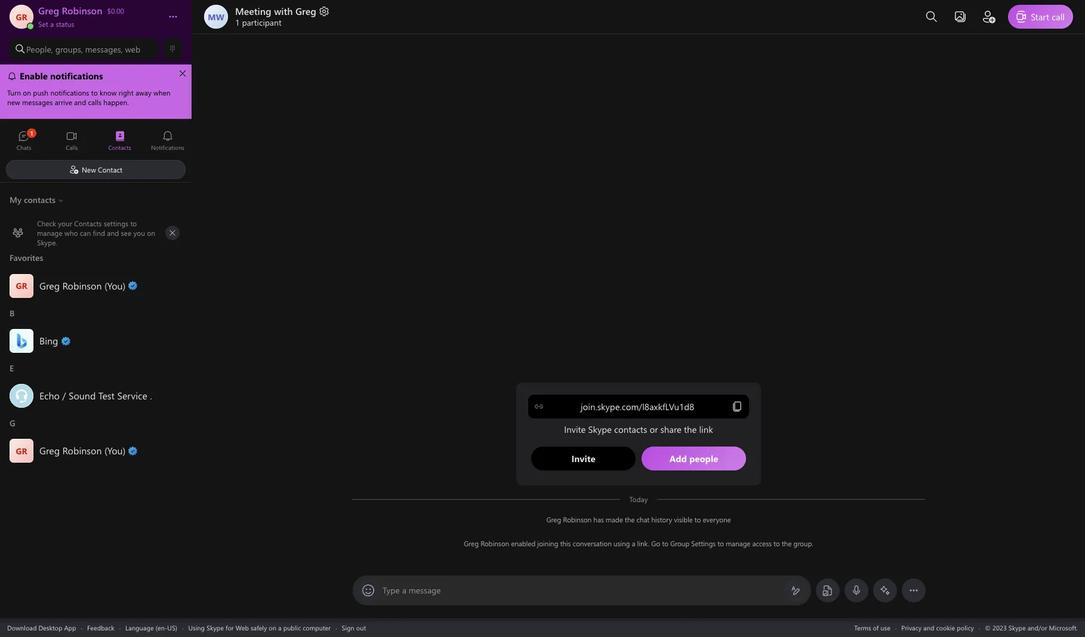 Task type: locate. For each thing, give the bounding box(es) containing it.
public
[[283, 623, 301, 632]]

(you) inside favorites group
[[104, 279, 126, 292]]

sign out
[[342, 623, 366, 632]]

greg robinson (you) up the b group
[[39, 279, 126, 292]]

joining
[[538, 539, 559, 548]]

1 vertical spatial (you)
[[104, 444, 126, 457]]

terms of use
[[855, 623, 891, 632]]

a
[[50, 19, 54, 29], [632, 539, 636, 548], [402, 585, 407, 596], [278, 623, 282, 632]]

greg down echo
[[39, 444, 60, 457]]

(you) for 'g' group on the left bottom of page
[[104, 444, 126, 457]]

robinson inside favorites group
[[62, 279, 102, 292]]

(you) up the b group
[[104, 279, 126, 292]]

greg robinson (you) inside 'g' group
[[39, 444, 126, 457]]

made
[[606, 515, 623, 524]]

feedback link
[[87, 623, 114, 632]]

privacy and cookie policy
[[902, 623, 974, 632]]

echo / sound test service .
[[39, 389, 152, 402]]

terms
[[855, 623, 872, 632]]

messages,
[[85, 43, 123, 55]]

Type a message text field
[[383, 585, 782, 597]]

type
[[383, 585, 400, 596]]

robinson up the b group
[[62, 279, 102, 292]]

status
[[56, 19, 74, 29]]

language (en-us)
[[125, 623, 177, 632]]

greg up bing
[[39, 279, 60, 292]]

1 (you) from the top
[[104, 279, 126, 292]]

greg up joining
[[547, 515, 561, 524]]

download desktop app
[[7, 623, 76, 632]]

greg inside favorites group
[[39, 279, 60, 292]]

to
[[695, 515, 701, 524], [662, 539, 669, 548], [718, 539, 724, 548], [774, 539, 780, 548]]

history
[[652, 515, 672, 524]]

people,
[[26, 43, 53, 55]]

1 horizontal spatial the
[[782, 539, 792, 548]]

has
[[594, 515, 604, 524]]

this
[[560, 539, 571, 548]]

link.
[[637, 539, 650, 548]]

meeting
[[235, 5, 272, 17]]

tab list
[[0, 125, 192, 158]]

to right go
[[662, 539, 669, 548]]

web
[[125, 43, 140, 55]]

type a message
[[383, 585, 441, 596]]

privacy and cookie policy link
[[902, 623, 974, 632]]

greg robinson (you) inside favorites group
[[39, 279, 126, 292]]

robinson
[[62, 279, 102, 292], [62, 444, 102, 457], [563, 515, 592, 524], [481, 539, 509, 548]]

a right set at the left of the page
[[50, 19, 54, 29]]

greg
[[296, 5, 316, 17], [39, 279, 60, 292], [39, 444, 60, 457], [547, 515, 561, 524], [464, 539, 479, 548]]

out
[[356, 623, 366, 632]]

us)
[[167, 623, 177, 632]]

robinson down sound
[[62, 444, 102, 457]]

the
[[625, 515, 635, 524], [782, 539, 792, 548]]

2 greg robinson (you) from the top
[[39, 444, 126, 457]]

chat
[[637, 515, 650, 524]]

everyone
[[703, 515, 731, 524]]

1 greg robinson (you) from the top
[[39, 279, 126, 292]]

language (en-us) link
[[125, 623, 177, 632]]

with
[[274, 5, 293, 17]]

(you)
[[104, 279, 126, 292], [104, 444, 126, 457]]

service
[[117, 389, 147, 402]]

0 vertical spatial the
[[625, 515, 635, 524]]

meeting with greg button
[[235, 5, 330, 17]]

a right the on
[[278, 623, 282, 632]]

using skype for web safely on a public computer link
[[188, 623, 331, 632]]

(you) inside 'g' group
[[104, 444, 126, 457]]

2 (you) from the top
[[104, 444, 126, 457]]

(you) down the test
[[104, 444, 126, 457]]

the left group.
[[782, 539, 792, 548]]

use
[[881, 623, 891, 632]]

greg robinson enabled joining this conversation using a link. go to group settings to manage access to the group.
[[464, 539, 814, 548]]

group.
[[794, 539, 814, 548]]

using skype for web safely on a public computer
[[188, 623, 331, 632]]

set a status
[[38, 19, 74, 29]]

desktop
[[38, 623, 62, 632]]

0 vertical spatial (you)
[[104, 279, 126, 292]]

greg robinson (you) down sound
[[39, 444, 126, 457]]

0 vertical spatial greg robinson (you)
[[39, 279, 126, 292]]

to right 'access'
[[774, 539, 780, 548]]

1 vertical spatial greg robinson (you)
[[39, 444, 126, 457]]

people, groups, messages, web button
[[10, 38, 158, 60]]

.
[[150, 389, 152, 402]]

sign
[[342, 623, 355, 632]]

a inside button
[[50, 19, 54, 29]]

1 vertical spatial the
[[782, 539, 792, 548]]

greg robinson (you)
[[39, 279, 126, 292], [39, 444, 126, 457]]

set
[[38, 19, 48, 29]]

policy
[[957, 623, 974, 632]]

0 horizontal spatial the
[[625, 515, 635, 524]]

the left chat
[[625, 515, 635, 524]]

enabled
[[511, 539, 536, 548]]

test
[[98, 389, 115, 402]]

robinson left has
[[563, 515, 592, 524]]



Task type: describe. For each thing, give the bounding box(es) containing it.
greg left enabled
[[464, 539, 479, 548]]

terms of use link
[[855, 623, 891, 632]]

sound
[[69, 389, 96, 402]]

greg robinson (you) for favorites group
[[39, 279, 126, 292]]

favorites group
[[0, 248, 192, 304]]

safely
[[251, 623, 267, 632]]

language
[[125, 623, 154, 632]]

e group
[[0, 359, 192, 414]]

g group
[[0, 414, 192, 468]]

visible
[[674, 515, 693, 524]]

on
[[269, 623, 277, 632]]

groups,
[[55, 43, 83, 55]]

robinson inside 'g' group
[[62, 444, 102, 457]]

to right settings
[[718, 539, 724, 548]]

using
[[614, 539, 630, 548]]

greg robinson has made the chat history visible to everyone
[[547, 515, 731, 524]]

(you) for favorites group
[[104, 279, 126, 292]]

a right "type"
[[402, 585, 407, 596]]

people, groups, messages, web
[[26, 43, 140, 55]]

manage
[[726, 539, 751, 548]]

download
[[7, 623, 37, 632]]

greg robinson (you) for 'g' group on the left bottom of page
[[39, 444, 126, 457]]

web
[[236, 623, 249, 632]]

echo
[[39, 389, 60, 402]]

meeting with greg
[[235, 5, 316, 17]]

and
[[924, 623, 935, 632]]

robinson left enabled
[[481, 539, 509, 548]]

of
[[873, 623, 879, 632]]

feedback
[[87, 623, 114, 632]]

sign out link
[[342, 623, 366, 632]]

skype
[[207, 623, 224, 632]]

to right 'visible'
[[695, 515, 701, 524]]

go
[[652, 539, 661, 548]]

message
[[409, 585, 441, 596]]

b group
[[0, 304, 192, 359]]

conversation
[[573, 539, 612, 548]]

/
[[62, 389, 66, 402]]

settings
[[692, 539, 716, 548]]

download desktop app link
[[7, 623, 76, 632]]

privacy
[[902, 623, 922, 632]]

using
[[188, 623, 205, 632]]

a left the link.
[[632, 539, 636, 548]]

greg right with
[[296, 5, 316, 17]]

access
[[753, 539, 772, 548]]

bing
[[39, 334, 58, 347]]

(en-
[[156, 623, 167, 632]]

cookie
[[937, 623, 956, 632]]

app
[[64, 623, 76, 632]]

greg inside 'g' group
[[39, 444, 60, 457]]

group
[[671, 539, 690, 548]]

computer
[[303, 623, 331, 632]]

set a status button
[[38, 17, 156, 29]]

for
[[226, 623, 234, 632]]



Task type: vqa. For each thing, say whether or not it's contained in the screenshot.
the greg robinson enabled joining this conversation using a link. go to group settings to manage access to the group.
yes



